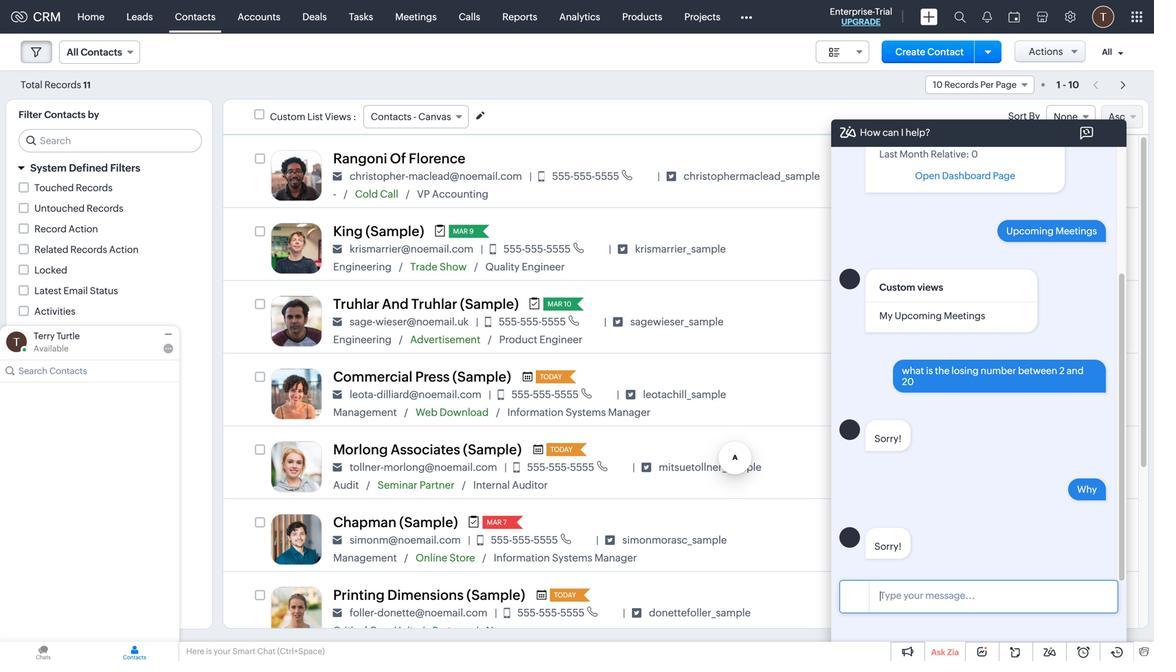 Task type: locate. For each thing, give the bounding box(es) containing it.
anderson down the 09:16
[[953, 234, 1001, 246]]

records inside field
[[945, 80, 979, 90]]

:
[[353, 111, 356, 122]]

deal
[[34, 368, 54, 379]]

Search Contacts text field
[[19, 361, 162, 382]]

0 vertical spatial management
[[333, 407, 397, 419]]

page inside 10 records per page field
[[996, 80, 1017, 90]]

manager for chapman (sample)
[[595, 552, 637, 564]]

0 horizontal spatial 10
[[564, 300, 572, 308]]

3 canvas image from the top
[[896, 527, 920, 551]]

1 vertical spatial is
[[206, 647, 212, 656]]

2 07:19 from the top
[[977, 320, 1000, 330]]

anderson up zia
[[953, 598, 1001, 610]]

4 anderson from the top
[[953, 598, 1001, 610]]

2 management from the top
[[333, 552, 397, 564]]

3 8, from the top
[[943, 320, 951, 330]]

anderson down losing
[[953, 379, 1001, 391]]

Type your message... text field
[[870, 588, 1117, 605]]

email
[[63, 285, 88, 296]]

is left the the
[[926, 366, 933, 377]]

leota-dilliard@noemail.com
[[350, 389, 482, 401]]

07:19 for printing dimensions (sample)
[[977, 611, 1000, 621]]

5 icon_mail image from the top
[[333, 463, 342, 473]]

ruby
[[925, 234, 951, 246], [925, 306, 951, 318], [925, 379, 951, 391], [925, 598, 951, 610]]

1 vertical spatial page
[[993, 171, 1015, 181]]

0 vertical spatial custom
[[270, 111, 305, 122]]

canvas profile image image for truhlar
[[271, 296, 322, 347]]

1 horizontal spatial all
[[1102, 48, 1112, 57]]

terry turtle
[[34, 331, 80, 341]]

1 8, from the top
[[943, 174, 951, 184]]

icon_mobile image for king (sample)
[[490, 244, 496, 254]]

contacts left by
[[44, 109, 86, 120]]

1 vertical spatial upcoming
[[895, 311, 942, 322]]

leads link
[[116, 0, 164, 33]]

ruby anderson mar 8, 2024 07:19 am down views
[[925, 306, 1016, 330]]

icon_mail image left leota-
[[333, 390, 342, 400]]

555-555-5555
[[552, 170, 619, 182], [504, 243, 571, 255], [499, 316, 566, 328], [512, 389, 579, 401], [527, 462, 594, 474], [491, 534, 558, 547], [518, 607, 585, 619]]

information systems manager for chapman (sample)
[[494, 552, 637, 564]]

custom for custom list views :
[[270, 111, 305, 122]]

/ right show
[[474, 262, 478, 273]]

vp
[[417, 188, 430, 200]]

action up status
[[109, 244, 139, 255]]

relative:
[[931, 149, 970, 160]]

1 anderson from the top
[[953, 234, 1001, 246]]

/ down foller-donette@noemail.com link
[[421, 626, 425, 637]]

all for all contacts
[[67, 47, 79, 58]]

8, down the the
[[943, 392, 951, 403]]

mar 7 link
[[483, 516, 511, 529]]

between
[[1018, 366, 1058, 377]]

audit
[[333, 479, 359, 491]]

chat
[[257, 647, 276, 656]]

icon_mail image for chapman (sample)
[[333, 536, 342, 545]]

all inside field
[[67, 47, 79, 58]]

1 vertical spatial mar
[[548, 300, 563, 308]]

5555 for truhlar and truhlar (sample)
[[542, 316, 566, 328]]

2024 for commercial press (sample)
[[953, 392, 975, 403]]

3 07:19 from the top
[[977, 392, 1000, 403]]

management down leota-
[[333, 407, 397, 419]]

8, up views
[[943, 247, 951, 257]]

1 vertical spatial custom
[[879, 282, 915, 293]]

2 horizontal spatial meetings
[[1056, 226, 1097, 237]]

icon_twitter image
[[667, 172, 676, 181], [618, 245, 628, 254], [613, 317, 623, 327], [626, 390, 636, 400], [642, 463, 651, 473], [605, 536, 615, 545], [632, 609, 642, 618]]

internal auditor
[[473, 479, 548, 491]]

mar 9 link
[[449, 225, 477, 238]]

(sample) up download
[[452, 369, 511, 385]]

deals left tasks
[[303, 11, 327, 22]]

icon_twitter image for king (sample)
[[618, 245, 628, 254]]

icon_twitter image for printing dimensions (sample)
[[632, 609, 642, 618]]

mar up views
[[925, 247, 942, 257]]

1 engineering from the top
[[333, 261, 392, 273]]

4 canvas profile image image from the top
[[271, 369, 322, 420]]

tollner-morlong@noemail.com link
[[350, 462, 497, 474]]

07:19 for truhlar and truhlar (sample)
[[977, 320, 1000, 330]]

5 8, from the top
[[943, 611, 951, 621]]

0 vertical spatial sorry!
[[875, 434, 902, 445]]

create menu element
[[912, 0, 946, 33]]

07:19
[[977, 247, 1000, 257], [977, 320, 1000, 330], [977, 392, 1000, 403], [977, 611, 1000, 621]]

custom up the my
[[879, 282, 915, 293]]

touched records
[[34, 182, 113, 193]]

anderson for printing dimensions (sample)
[[953, 598, 1001, 610]]

icon_mail image down rangoni
[[333, 172, 342, 181]]

1 vertical spatial engineer
[[540, 334, 583, 346]]

1 ruby anderson mar 8, 2024 07:19 am from the top
[[925, 234, 1016, 257]]

2 vertical spatial today link
[[550, 589, 578, 602]]

king (sample)
[[333, 224, 424, 239]]

5 canvas profile image image from the top
[[271, 441, 322, 493]]

3 mar from the top
[[925, 320, 942, 330]]

page right per
[[996, 80, 1017, 90]]

icon_mobile image
[[538, 171, 545, 182], [490, 244, 496, 254], [485, 317, 491, 327], [498, 390, 504, 400], [514, 463, 520, 473], [477, 535, 483, 546], [504, 608, 510, 619]]

1 horizontal spatial -
[[414, 111, 416, 122]]

1 vertical spatial -
[[414, 111, 416, 122]]

0 vertical spatial action
[[69, 224, 98, 235]]

ruby anderson mar 8, 2024 07:19 am for printing dimensions (sample)
[[925, 598, 1016, 621]]

ruby down views
[[925, 306, 951, 318]]

/ left vp
[[406, 189, 410, 200]]

related
[[34, 244, 68, 255]]

mar up ask
[[925, 611, 942, 621]]

4 ruby from the top
[[925, 598, 951, 610]]

1 vertical spatial engineering
[[333, 334, 392, 346]]

christopher-maclead@noemail.com
[[350, 170, 522, 182]]

0 vertical spatial engineer
[[522, 261, 565, 273]]

0 vertical spatial -
[[1063, 79, 1066, 90]]

Other Modules field
[[732, 6, 761, 28]]

- left cold
[[333, 188, 336, 200]]

all down profile image
[[1102, 48, 1112, 57]]

4 mar from the top
[[925, 392, 942, 403]]

records left "11"
[[44, 79, 81, 90]]

icon_twitter image for truhlar and truhlar (sample)
[[613, 317, 623, 327]]

ruby up ask
[[925, 598, 951, 610]]

2 ruby from the top
[[925, 306, 951, 318]]

today for printing dimensions (sample)
[[554, 592, 576, 599]]

/ down krismarrier@noemail.com link
[[399, 262, 403, 273]]

your
[[214, 647, 231, 656]]

3 icon_mail image from the top
[[333, 317, 342, 327]]

7 canvas profile image image from the top
[[271, 587, 322, 639]]

locked
[[34, 265, 67, 276]]

1 truhlar from the left
[[333, 296, 379, 312]]

2 engineering from the top
[[333, 334, 392, 346]]

(sample) up internal
[[463, 442, 522, 458]]

1
[[1057, 79, 1061, 90]]

|
[[530, 171, 532, 182], [658, 171, 660, 182], [481, 244, 483, 255], [609, 244, 611, 255], [476, 317, 478, 328], [604, 317, 606, 328], [489, 389, 491, 400], [617, 389, 619, 400], [505, 462, 507, 473], [633, 462, 635, 473], [468, 535, 470, 546], [597, 535, 598, 546], [495, 608, 497, 619], [623, 608, 625, 619]]

the
[[935, 366, 950, 377]]

1 vertical spatial information
[[494, 552, 550, 564]]

1 icon_mail image from the top
[[333, 172, 342, 181]]

losing
[[952, 366, 979, 377]]

0 vertical spatial is
[[926, 366, 933, 377]]

5 mar from the top
[[925, 611, 942, 621]]

10
[[1069, 79, 1079, 90], [933, 80, 943, 90], [564, 300, 572, 308]]

mar 10
[[548, 300, 572, 308]]

2 2024 from the top
[[953, 247, 975, 257]]

truhlar up wieser@noemail.uk
[[411, 296, 457, 312]]

- inside field
[[414, 111, 416, 122]]

1 canvas profile image image from the top
[[271, 150, 322, 202]]

1 vertical spatial information systems manager
[[494, 552, 637, 564]]

8, up ask zia
[[943, 611, 951, 621]]

0 vertical spatial engineering
[[333, 261, 392, 273]]

1 horizontal spatial action
[[109, 244, 139, 255]]

mar left 7
[[487, 519, 502, 527]]

0 horizontal spatial meetings
[[395, 11, 437, 22]]

icon_mail image left foller-
[[333, 609, 342, 618]]

am down type your message... text field
[[1002, 611, 1016, 621]]

custom left list
[[270, 111, 305, 122]]

2 vertical spatial meetings
[[944, 311, 985, 322]]

records down the record action
[[70, 244, 107, 255]]

5555 for commercial press (sample)
[[554, 389, 579, 401]]

records for 10
[[945, 80, 979, 90]]

1 horizontal spatial meetings
[[944, 311, 985, 322]]

simonm@noemail.com link
[[350, 534, 461, 547]]

printing
[[333, 588, 385, 604]]

5555
[[595, 170, 619, 182], [546, 243, 571, 255], [542, 316, 566, 328], [554, 389, 579, 401], [570, 462, 594, 474], [534, 534, 558, 547], [560, 607, 585, 619]]

2 canvas image from the top
[[896, 309, 920, 333]]

information for commercial press (sample)
[[507, 407, 564, 419]]

am down what is the losing number between 2 and 20
[[1002, 392, 1016, 403]]

records down defined at the left top of page
[[76, 182, 113, 193]]

truhlar up "sage-"
[[333, 296, 379, 312]]

my upcoming meetings
[[879, 311, 985, 322]]

management for commercial
[[333, 407, 397, 419]]

anderson up losing
[[953, 306, 1001, 318]]

0 horizontal spatial -
[[333, 188, 336, 200]]

1 horizontal spatial truhlar
[[411, 296, 457, 312]]

upgrade
[[842, 17, 881, 26]]

analytics link
[[548, 0, 611, 33]]

0 horizontal spatial custom
[[270, 111, 305, 122]]

1 management from the top
[[333, 407, 397, 419]]

ruby for commercial press (sample)
[[925, 379, 951, 391]]

canvas image
[[896, 382, 920, 406], [896, 454, 920, 479]]

icon_mobile image for truhlar and truhlar (sample)
[[485, 317, 491, 327]]

record
[[34, 224, 67, 235]]

2 horizontal spatial mar
[[548, 300, 563, 308]]

09:16
[[977, 174, 1001, 184]]

is inside what is the losing number between 2 and 20
[[926, 366, 933, 377]]

here is your smart chat (ctrl+space)
[[186, 647, 325, 656]]

3 anderson from the top
[[953, 379, 1001, 391]]

4 ruby anderson mar 8, 2024 07:19 am from the top
[[925, 598, 1016, 621]]

None field
[[816, 41, 869, 63]]

canvas image for printing dimensions (sample)
[[896, 600, 920, 624]]

online
[[416, 552, 447, 564]]

2024
[[953, 174, 975, 184], [953, 247, 975, 257], [953, 320, 975, 330], [953, 392, 975, 403], [953, 611, 975, 621]]

internal
[[473, 479, 510, 491]]

1 horizontal spatial mar
[[487, 519, 502, 527]]

8, down "orlando"
[[943, 174, 951, 184]]

information
[[507, 407, 564, 419], [494, 552, 550, 564]]

- left the 'canvas' in the left of the page
[[414, 111, 416, 122]]

what
[[902, 366, 924, 377]]

records left per
[[945, 80, 979, 90]]

leads
[[127, 11, 153, 22]]

mar down views
[[925, 320, 942, 330]]

icon_mobile image for printing dimensions (sample)
[[504, 608, 510, 619]]

4 8, from the top
[[943, 392, 951, 403]]

ask
[[931, 648, 946, 658]]

0 horizontal spatial all
[[67, 47, 79, 58]]

4 07:19 from the top
[[977, 611, 1000, 621]]

management down chapman
[[333, 552, 397, 564]]

engineer down mar 10 link
[[540, 334, 583, 346]]

icon_mail image
[[333, 172, 342, 181], [333, 245, 342, 254], [333, 317, 342, 327], [333, 390, 342, 400], [333, 463, 342, 473], [333, 536, 342, 545], [333, 609, 342, 618]]

1 vertical spatial sorry!
[[875, 542, 902, 553]]

icon_mail image left "sage-"
[[333, 317, 342, 327]]

1 vertical spatial manager
[[595, 552, 637, 564]]

- right the 1
[[1063, 79, 1066, 90]]

mar for (sample)
[[487, 519, 502, 527]]

mar
[[453, 227, 468, 235], [548, 300, 563, 308], [487, 519, 502, 527]]

mar left 9
[[453, 227, 468, 235]]

0 vertical spatial today
[[540, 373, 562, 381]]

information systems manager for commercial press (sample)
[[507, 407, 651, 419]]

am up number
[[1002, 320, 1016, 330]]

8,
[[943, 174, 951, 184], [943, 247, 951, 257], [943, 320, 951, 330], [943, 392, 951, 403], [943, 611, 951, 621]]

ruby for printing dimensions (sample)
[[925, 598, 951, 610]]

icon_mail image down chapman
[[333, 536, 342, 545]]

calls link
[[448, 0, 491, 33]]

am for printing dimensions (sample)
[[1002, 611, 1016, 621]]

manager down the leotachill_sample
[[608, 407, 651, 419]]

1 vertical spatial today
[[551, 446, 573, 454]]

mar inside orlando gary mar 8, 2024 09:16 am
[[925, 174, 942, 184]]

systems for chapman (sample)
[[552, 552, 592, 564]]

ruby down the the
[[925, 379, 951, 391]]

1 canvas image from the top
[[896, 382, 920, 406]]

upcoming
[[1007, 226, 1054, 237], [895, 311, 942, 322]]

3 ruby from the top
[[925, 379, 951, 391]]

logo image
[[11, 11, 27, 22]]

commercial
[[333, 369, 413, 385]]

christopher-maclead@noemail.com link
[[350, 170, 522, 182]]

records for untouched
[[87, 203, 123, 214]]

today for morlong associates (sample)
[[551, 446, 573, 454]]

4 icon_mail image from the top
[[333, 390, 342, 400]]

2 canvas image from the top
[[896, 454, 920, 479]]

1 vertical spatial deals
[[34, 347, 59, 358]]

0 vertical spatial systems
[[566, 407, 606, 419]]

1 horizontal spatial custom
[[879, 282, 915, 293]]

Contacts - Canvas field
[[363, 105, 469, 128]]

crm link
[[11, 10, 61, 24]]

chapman (sample) link
[[333, 515, 458, 531]]

deals down terry
[[34, 347, 59, 358]]

canvas profile image image for commercial
[[271, 369, 322, 420]]

/
[[344, 189, 348, 200], [406, 189, 410, 200], [399, 262, 403, 273], [474, 262, 478, 273], [399, 335, 403, 346], [488, 335, 492, 346], [405, 407, 408, 418], [496, 407, 500, 418], [367, 480, 370, 491], [462, 480, 466, 491], [405, 553, 408, 564], [483, 553, 486, 564], [421, 626, 425, 637], [475, 626, 478, 637]]

contacts - canvas
[[371, 111, 451, 122]]

icon_mail image down king
[[333, 245, 342, 254]]

mar down the the
[[925, 392, 942, 403]]

canvas profile image image for king
[[271, 223, 322, 274]]

2 anderson from the top
[[953, 306, 1001, 318]]

0 vertical spatial canvas image
[[896, 382, 920, 406]]

1 horizontal spatial 10
[[933, 80, 943, 90]]

accounts link
[[227, 0, 292, 33]]

can
[[883, 127, 899, 138]]

size image
[[829, 46, 840, 58]]

2 horizontal spatial -
[[1063, 79, 1066, 90]]

ruby anderson mar 8, 2024 07:19 am up zia
[[925, 598, 1016, 621]]

07:19 for commercial press (sample)
[[977, 392, 1000, 403]]

1 vertical spatial action
[[109, 244, 139, 255]]

advertisement
[[410, 334, 481, 346]]

/ right store
[[483, 553, 486, 564]]

0 vertical spatial mar
[[453, 227, 468, 235]]

3 ruby anderson mar 8, 2024 07:19 am from the top
[[925, 379, 1016, 403]]

icon_mail image for morlong associates (sample)
[[333, 463, 342, 473]]

actions
[[1029, 46, 1063, 57]]

0 horizontal spatial deals
[[34, 347, 59, 358]]

christopher-
[[350, 170, 409, 182]]

5 2024 from the top
[[953, 611, 975, 621]]

what is the losing number between 2 and 20
[[902, 366, 1084, 388]]

am inside orlando gary mar 8, 2024 09:16 am
[[1003, 174, 1017, 184]]

am right the 09:16
[[1003, 174, 1017, 184]]

engineer up mar 10 link
[[522, 261, 565, 273]]

0 horizontal spatial truhlar
[[333, 296, 379, 312]]

mar up product engineer
[[548, 300, 563, 308]]

ruby anderson mar 8, 2024 07:19 am up views
[[925, 234, 1016, 257]]

engineer for king (sample)
[[522, 261, 565, 273]]

system defined filters button
[[6, 156, 212, 180]]

is left your
[[206, 647, 212, 656]]

manager down the simonmorasc_sample
[[595, 552, 637, 564]]

canvas image for truhlar and truhlar (sample)
[[896, 309, 920, 333]]

icon_twitter image for commercial press (sample)
[[626, 390, 636, 400]]

products link
[[611, 0, 673, 33]]

3 canvas profile image image from the top
[[271, 296, 322, 347]]

page right gary at the right of the page
[[993, 171, 1015, 181]]

2 ruby anderson mar 8, 2024 07:19 am from the top
[[925, 306, 1016, 330]]

ruby anderson mar 8, 2024 07:19 am for truhlar and truhlar (sample)
[[925, 306, 1016, 330]]

engineering down king
[[333, 261, 392, 273]]

0 vertical spatial today link
[[536, 371, 564, 384]]

mar down "orlando"
[[925, 174, 942, 184]]

2 vertical spatial today
[[554, 592, 576, 599]]

management for chapman
[[333, 552, 397, 564]]

florence
[[409, 151, 466, 167]]

4 2024 from the top
[[953, 392, 975, 403]]

0 vertical spatial information
[[507, 407, 564, 419]]

action up related records action
[[69, 224, 98, 235]]

product engineer
[[499, 334, 583, 346]]

deals inside deals link
[[303, 11, 327, 22]]

chapman
[[333, 515, 397, 531]]

1 vertical spatial today link
[[546, 443, 575, 457]]

0 vertical spatial manager
[[608, 407, 651, 419]]

/ left web
[[405, 407, 408, 418]]

deals link
[[292, 0, 338, 33]]

reports link
[[491, 0, 548, 33]]

canvas
[[418, 111, 451, 122]]

0 vertical spatial upcoming
[[1007, 226, 1054, 237]]

10 Records Per Page field
[[925, 76, 1035, 94]]

information for chapman (sample)
[[494, 552, 550, 564]]

contacts image
[[91, 642, 178, 662]]

2 8, from the top
[[943, 247, 951, 257]]

3 2024 from the top
[[953, 320, 975, 330]]

untouched records
[[34, 203, 123, 214]]

2 canvas profile image image from the top
[[271, 223, 322, 274]]

canvas profile image image
[[271, 150, 322, 202], [271, 223, 322, 274], [271, 296, 322, 347], [271, 369, 322, 420], [271, 441, 322, 493], [271, 514, 322, 566], [271, 587, 322, 639]]

2 vertical spatial mar
[[487, 519, 502, 527]]

all for all
[[1102, 48, 1112, 57]]

8, down views
[[943, 320, 951, 330]]

4 canvas image from the top
[[896, 600, 920, 624]]

chats image
[[0, 642, 87, 662]]

leota-dilliard@noemail.com link
[[350, 389, 482, 401]]

1 horizontal spatial deals
[[303, 11, 327, 22]]

2 horizontal spatial 10
[[1069, 79, 1079, 90]]

2 mar from the top
[[925, 247, 942, 257]]

0 vertical spatial page
[[996, 80, 1017, 90]]

information systems manager
[[507, 407, 651, 419], [494, 552, 637, 564]]

0 vertical spatial information systems manager
[[507, 407, 651, 419]]

icon_mail image up audit
[[333, 463, 342, 473]]

sagewieser_sample
[[630, 316, 724, 328]]

1 vertical spatial canvas image
[[896, 454, 920, 479]]

all up the total records 11
[[67, 47, 79, 58]]

ruby up views
[[925, 234, 951, 246]]

7 icon_mail image from the top
[[333, 609, 342, 618]]

profile element
[[1084, 0, 1123, 33]]

2024 for truhlar and truhlar (sample)
[[953, 320, 975, 330]]

ruby anderson mar 8, 2024 07:19 am down losing
[[925, 379, 1016, 403]]

1 vertical spatial systems
[[552, 552, 592, 564]]

number
[[981, 366, 1016, 377]]

10 right the 1
[[1069, 79, 1079, 90]]

1 2024 from the top
[[953, 174, 975, 184]]

9
[[469, 227, 474, 235]]

custom list views :
[[270, 111, 356, 122]]

am
[[1003, 174, 1017, 184], [1002, 247, 1016, 257], [1002, 320, 1016, 330], [1002, 392, 1016, 403], [1002, 611, 1016, 621]]

1 mar from the top
[[925, 174, 942, 184]]

1 vertical spatial management
[[333, 552, 397, 564]]

signals element
[[974, 0, 1000, 34]]

10 down contact
[[933, 80, 943, 90]]

anderson for truhlar and truhlar (sample)
[[953, 306, 1001, 318]]

1 horizontal spatial is
[[926, 366, 933, 377]]

trial
[[875, 7, 892, 17]]

canvas image
[[896, 163, 920, 187], [896, 309, 920, 333], [896, 527, 920, 551], [896, 600, 920, 624]]

none
[[1054, 111, 1078, 122]]

0 horizontal spatial is
[[206, 647, 212, 656]]

0 horizontal spatial mar
[[453, 227, 468, 235]]

6 icon_mail image from the top
[[333, 536, 342, 545]]

today for commercial press (sample)
[[540, 373, 562, 381]]

0 vertical spatial meetings
[[395, 11, 437, 22]]

records down touched records
[[87, 203, 123, 214]]

engineering down "sage-"
[[333, 334, 392, 346]]

icon_mail image for commercial press (sample)
[[333, 390, 342, 400]]

10 up product engineer
[[564, 300, 572, 308]]

engineering
[[333, 261, 392, 273], [333, 334, 392, 346]]

6 canvas profile image image from the top
[[271, 514, 322, 566]]

2 icon_mail image from the top
[[333, 245, 342, 254]]

dimensions
[[387, 588, 464, 604]]

0 vertical spatial deals
[[303, 11, 327, 22]]



Task type: describe. For each thing, give the bounding box(es) containing it.
0
[[971, 149, 978, 160]]

open
[[915, 171, 940, 181]]

mar for and
[[548, 300, 563, 308]]

mar for printing dimensions (sample)
[[925, 611, 942, 621]]

2 sorry! from the top
[[875, 542, 902, 553]]

canvas profile image image for chapman
[[271, 514, 322, 566]]

calls
[[459, 11, 480, 22]]

deal amount
[[34, 368, 92, 379]]

555-555-5555 for printing dimensions (sample)
[[518, 607, 585, 619]]

krismarrier@noemail.com link
[[350, 243, 474, 255]]

/ down the sage-wieser@noemail.uk "link"
[[399, 335, 403, 346]]

how
[[860, 127, 881, 138]]

status
[[90, 285, 118, 296]]

orlando
[[925, 161, 965, 173]]

records for total
[[44, 79, 81, 90]]

mar 10 link
[[544, 298, 572, 311]]

today link for morlong associates (sample)
[[546, 443, 575, 457]]

/ left product
[[488, 335, 492, 346]]

cold call
[[355, 188, 398, 200]]

systems for commercial press (sample)
[[566, 407, 606, 419]]

manager for commercial press (sample)
[[608, 407, 651, 419]]

555-555-5555 for king (sample)
[[504, 243, 571, 255]]

is for what
[[926, 366, 933, 377]]

last
[[879, 149, 898, 160]]

icon_mail image for truhlar and truhlar (sample)
[[333, 317, 342, 327]]

8, inside orlando gary mar 8, 2024 09:16 am
[[943, 174, 951, 184]]

today link for printing dimensions (sample)
[[550, 589, 578, 602]]

quality
[[485, 261, 520, 273]]

1 sorry! from the top
[[875, 434, 902, 445]]

filter contacts by
[[19, 109, 99, 120]]

trade
[[410, 261, 438, 273]]

web
[[416, 407, 438, 419]]

tollner-
[[350, 462, 384, 474]]

am for commercial press (sample)
[[1002, 392, 1016, 403]]

available
[[34, 344, 69, 353]]

help?
[[906, 127, 930, 138]]

home link
[[66, 0, 116, 33]]

canvas image for commercial press (sample)
[[896, 382, 920, 406]]

upcoming meetings
[[1007, 226, 1097, 237]]

sage-
[[350, 316, 376, 328]]

press
[[415, 369, 450, 385]]

5555 for chapman (sample)
[[534, 534, 558, 547]]

1 horizontal spatial upcoming
[[1007, 226, 1054, 237]]

asc
[[1109, 111, 1125, 122]]

555-555-5555 for commercial press (sample)
[[512, 389, 579, 401]]

search image
[[954, 11, 966, 23]]

1 ruby from the top
[[925, 234, 951, 246]]

(sample) up krismarrier@noemail.com
[[365, 224, 424, 239]]

products
[[622, 11, 662, 22]]

5555 for morlong associates (sample)
[[570, 462, 594, 474]]

enterprise-trial upgrade
[[830, 7, 892, 26]]

icon_mail image for printing dimensions (sample)
[[333, 609, 342, 618]]

records for touched
[[76, 182, 113, 193]]

/ down tollner-
[[367, 480, 370, 491]]

contacts right the :
[[371, 111, 412, 122]]

krismarrier@noemail.com
[[350, 243, 474, 255]]

engineering for king
[[333, 261, 392, 273]]

/ right partner
[[462, 480, 466, 491]]

ask zia
[[931, 648, 959, 658]]

tasks
[[349, 11, 373, 22]]

icon_twitter image for morlong associates (sample)
[[642, 463, 651, 473]]

All Contacts field
[[59, 41, 140, 64]]

1 07:19 from the top
[[977, 247, 1000, 257]]

2024 for printing dimensions (sample)
[[953, 611, 975, 621]]

2 truhlar from the left
[[411, 296, 457, 312]]

call
[[380, 188, 398, 200]]

accounts
[[238, 11, 281, 22]]

show
[[440, 261, 467, 273]]

8, for truhlar and truhlar (sample)
[[943, 320, 951, 330]]

and
[[382, 296, 409, 312]]

mar for commercial press (sample)
[[925, 392, 942, 403]]

simonm@noemail.com
[[350, 534, 461, 546]]

am down upcoming meetings
[[1002, 247, 1016, 257]]

and
[[1067, 366, 1084, 377]]

2 vertical spatial -
[[333, 188, 336, 200]]

2
[[1059, 366, 1065, 377]]

anderson for commercial press (sample)
[[953, 379, 1001, 391]]

Search text field
[[19, 130, 201, 152]]

(sample) down quality
[[460, 296, 519, 312]]

canvas profile image image for morlong
[[271, 441, 322, 493]]

commercial press (sample)
[[333, 369, 511, 385]]

touched
[[34, 182, 74, 193]]

morlong associates (sample)
[[333, 442, 522, 458]]

latest email status
[[34, 285, 118, 296]]

/ down donette@noemail.com
[[475, 626, 478, 637]]

profile image
[[1092, 6, 1114, 28]]

contacts right leads link
[[175, 11, 216, 22]]

chapman (sample)
[[333, 515, 458, 531]]

1 canvas image from the top
[[896, 163, 920, 187]]

mar for truhlar and truhlar (sample)
[[925, 320, 942, 330]]

foller-donette@noemail.com link
[[350, 607, 488, 619]]

icon_mobile image for commercial press (sample)
[[498, 390, 504, 400]]

enterprise-
[[830, 7, 875, 17]]

smart
[[232, 647, 256, 656]]

canvas image for chapman (sample)
[[896, 527, 920, 551]]

sage-wieser@noemail.uk link
[[350, 316, 469, 328]]

1 vertical spatial meetings
[[1056, 226, 1097, 237]]

custom for custom views
[[879, 282, 915, 293]]

icon_mail image for king (sample)
[[333, 245, 342, 254]]

engineer for truhlar and truhlar (sample)
[[540, 334, 583, 346]]

seminar partner
[[378, 479, 455, 491]]

(sample) up simonm@noemail.com
[[399, 515, 458, 531]]

11
[[83, 80, 91, 90]]

truhlar and truhlar (sample)
[[333, 296, 519, 312]]

calendar image
[[1009, 11, 1020, 22]]

1 - 10
[[1057, 79, 1079, 90]]

rangoni of florence
[[333, 151, 466, 167]]

related records action
[[34, 244, 139, 255]]

meetings link
[[384, 0, 448, 33]]

by
[[88, 109, 99, 120]]

0 horizontal spatial upcoming
[[895, 311, 942, 322]]

engineering for truhlar
[[333, 334, 392, 346]]

i
[[901, 127, 904, 138]]

latest
[[34, 285, 61, 296]]

icon_twitter image for chapman (sample)
[[605, 536, 615, 545]]

contacts up "11"
[[81, 47, 122, 58]]

views
[[325, 111, 351, 122]]

None field
[[1046, 105, 1096, 128]]

ruby for truhlar and truhlar (sample)
[[925, 306, 951, 318]]

canvas profile image image for printing
[[271, 587, 322, 639]]

555-555-5555 for morlong associates (sample)
[[527, 462, 594, 474]]

canvas image for morlong associates (sample)
[[896, 454, 920, 479]]

wieser@noemail.uk
[[376, 316, 469, 328]]

donette@noemail.com
[[377, 607, 488, 619]]

5555 for printing dimensions (sample)
[[560, 607, 585, 619]]

signals image
[[982, 11, 992, 23]]

search element
[[946, 0, 974, 34]]

555-555-5555 for truhlar and truhlar (sample)
[[499, 316, 566, 328]]

rangoni of florence link
[[333, 151, 466, 167]]

is for here
[[206, 647, 212, 656]]

(sample) down store
[[466, 588, 525, 604]]

filters
[[110, 162, 140, 174]]

/ down the simonm@noemail.com link on the left
[[405, 553, 408, 564]]

records for related
[[70, 244, 107, 255]]

last month relative: 0
[[879, 149, 978, 160]]

Asc field
[[1101, 105, 1143, 128]]

create
[[895, 46, 926, 57]]

(ctrl+space)
[[277, 647, 325, 656]]

store
[[450, 552, 475, 564]]

terry
[[34, 331, 55, 341]]

printing dimensions (sample)
[[333, 588, 525, 604]]

8, for commercial press (sample)
[[943, 392, 951, 403]]

5555 for king (sample)
[[546, 243, 571, 255]]

ruby anderson mar 8, 2024 07:19 am for commercial press (sample)
[[925, 379, 1016, 403]]

am for truhlar and truhlar (sample)
[[1002, 320, 1016, 330]]

today link for commercial press (sample)
[[536, 371, 564, 384]]

christophermaclead_sample
[[684, 170, 820, 182]]

morlong@noemail.com
[[384, 462, 497, 474]]

sort
[[1008, 111, 1027, 122]]

icon_mobile image for chapman (sample)
[[477, 535, 483, 546]]

untouched
[[34, 203, 85, 214]]

my
[[879, 311, 893, 322]]

tasks link
[[338, 0, 384, 33]]

/ left cold
[[344, 189, 348, 200]]

total
[[21, 79, 42, 90]]

7
[[503, 519, 507, 527]]

0 horizontal spatial action
[[69, 224, 98, 235]]

icon_mobile image for morlong associates (sample)
[[514, 463, 520, 473]]

- for contacts
[[414, 111, 416, 122]]

trade show
[[410, 261, 467, 273]]

- for 1
[[1063, 79, 1066, 90]]

create menu image
[[921, 9, 938, 25]]

defined
[[69, 162, 108, 174]]

donettefoller_sample
[[649, 607, 751, 619]]

10 inside field
[[933, 80, 943, 90]]

8, for printing dimensions (sample)
[[943, 611, 951, 621]]

2024 inside orlando gary mar 8, 2024 09:16 am
[[953, 174, 975, 184]]

/ right download
[[496, 407, 500, 418]]

record action
[[34, 224, 98, 235]]

555-555-5555 for chapman (sample)
[[491, 534, 558, 547]]



Task type: vqa. For each thing, say whether or not it's contained in the screenshot.
Late
no



